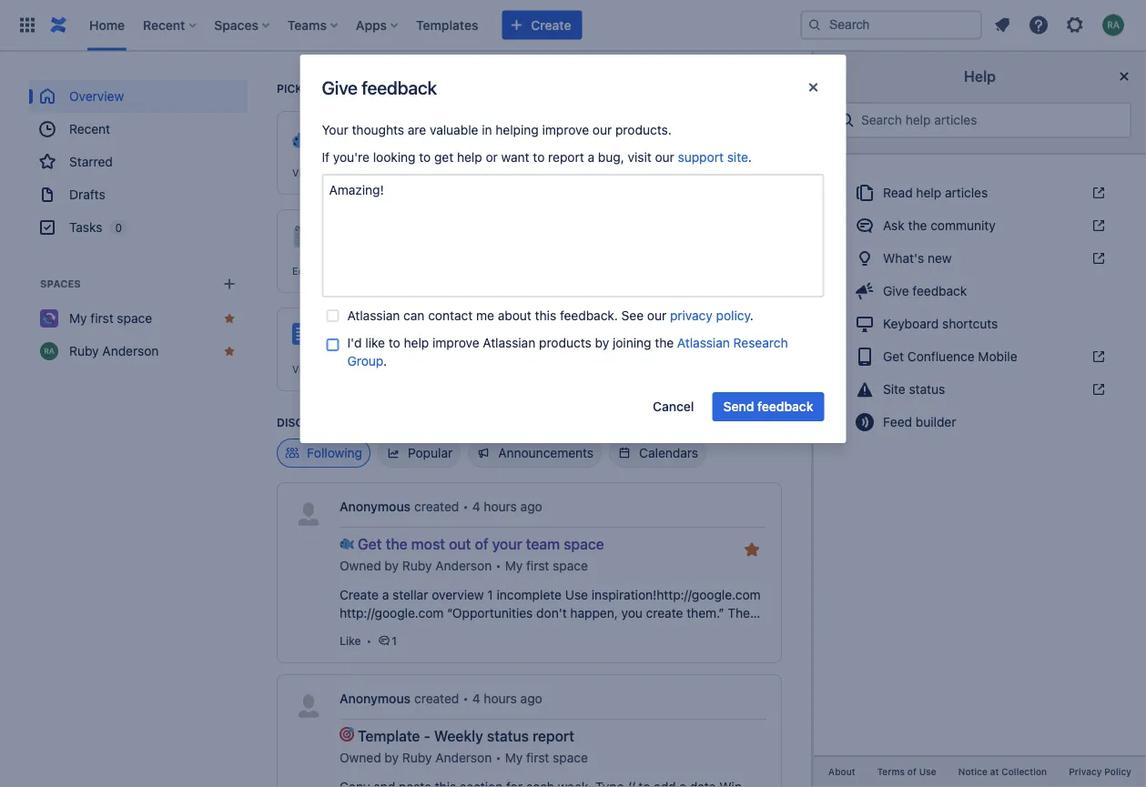 Task type: describe. For each thing, give the bounding box(es) containing it.
0 vertical spatial by
[[595, 336, 610, 351]]

this
[[535, 308, 557, 323]]

me
[[477, 308, 495, 323]]

keyboard shortcuts button
[[843, 310, 1118, 339]]

your for get the most out of your team space
[[492, 536, 523, 553]]

off
[[424, 82, 445, 95]]

notice at collection link
[[948, 765, 1059, 781]]

ask the community
[[884, 218, 996, 233]]

drafts link
[[29, 179, 248, 211]]

ago down the like
[[367, 364, 385, 376]]

2 vertical spatial 4
[[473, 692, 481, 707]]

atlassian for contact
[[348, 308, 400, 323]]

cancel button
[[642, 393, 705, 422]]

hours up the "get the most out of your team space" link
[[484, 500, 517, 515]]

1 vertical spatial confluence
[[908, 349, 975, 364]]

builder
[[916, 415, 957, 430]]

shortcut icon image for mobile
[[1089, 350, 1107, 364]]

anderson inside getting started in confluence ruby anderson
[[612, 338, 658, 350]]

keyboard
[[884, 317, 939, 332]]

1 vertical spatial feedback
[[913, 284, 968, 299]]

the for ask the community
[[909, 218, 928, 233]]

settings icon image
[[1065, 14, 1087, 36]]

a
[[588, 150, 595, 165]]

i'd like to help improve atlassian products by joining the
[[348, 336, 678, 351]]

privacy
[[670, 308, 713, 323]]

0 horizontal spatial in
[[482, 123, 492, 138]]

popular button
[[378, 439, 461, 468]]

contact
[[428, 308, 473, 323]]

articles
[[945, 185, 989, 200]]

• my first space for of
[[496, 559, 588, 574]]

0
[[115, 221, 122, 234]]

terms
[[878, 767, 905, 778]]

visited 4 hours ago
[[552, 364, 645, 376]]

comment icon image
[[854, 215, 876, 237]]

your thoughts are valuable in helping improve our products.
[[322, 123, 672, 138]]

• up get the most out of your team space
[[463, 500, 469, 515]]

signal icon image
[[854, 412, 876, 434]]

1 vertical spatial report
[[533, 728, 575, 746]]

get the most out of your team space
[[358, 536, 605, 553]]

read help articles
[[884, 185, 989, 200]]

1 for template
[[588, 167, 593, 179]]

following button
[[277, 439, 371, 468]]

calendars button
[[610, 439, 707, 468]]

are
[[408, 123, 427, 138]]

by for get the most out of your team space
[[385, 559, 399, 574]]

about button
[[818, 765, 867, 781]]

spaces inside popup button
[[214, 17, 259, 32]]

2 anonymous created • 4 hours ago from the top
[[340, 692, 543, 707]]

1 vertical spatial overview
[[325, 323, 383, 338]]

products
[[539, 336, 592, 351]]

1 horizontal spatial anderson
[[352, 338, 398, 350]]

about
[[829, 767, 856, 778]]

get confluence mobile
[[884, 349, 1018, 364]]

0 vertical spatial give
[[322, 77, 358, 98]]

ago down joining
[[627, 364, 645, 376]]

:wave: image
[[552, 324, 574, 346]]

what's new link
[[843, 244, 1118, 273]]

new
[[928, 251, 952, 266]]

home
[[89, 17, 125, 32]]

ago down visit
[[620, 167, 638, 179]]

first inside template - project plan my first space
[[602, 142, 621, 153]]

documents icon image
[[854, 182, 876, 204]]

mobile icon image
[[854, 346, 876, 368]]

help
[[965, 68, 997, 85]]

left
[[394, 82, 421, 95]]

• up template - weekly status report
[[463, 692, 469, 707]]

:fish: image for owned by
[[340, 536, 354, 550]]

Search help articles field
[[856, 104, 1123, 137]]

edited
[[292, 266, 323, 277]]

site status link
[[843, 375, 1118, 404]]

policy
[[716, 308, 751, 323]]

get confluence mobile link
[[843, 342, 1118, 372]]

cancel
[[653, 399, 695, 414]]

out for get the most out of your team space
[[449, 536, 471, 553]]

research
[[734, 336, 788, 351]]

0 horizontal spatial improve
[[433, 336, 480, 351]]

pick
[[277, 82, 303, 95]]

owned for get the most out of your team space
[[340, 559, 381, 574]]

0 horizontal spatial to
[[389, 336, 401, 351]]

get for get confluence mobile
[[884, 349, 905, 364]]

owned for template - weekly status report
[[340, 751, 381, 766]]

group containing overview
[[29, 80, 248, 244]]

1 4 hours ago button from the top
[[473, 498, 543, 516]]

hour for get
[[336, 167, 357, 179]]

1 horizontal spatial to
[[419, 150, 431, 165]]

pick up where you left off
[[277, 82, 445, 95]]

0 vertical spatial report
[[548, 150, 585, 165]]

feed
[[884, 415, 913, 430]]

confluence inside getting started in confluence ruby anderson
[[696, 323, 766, 338]]

2 horizontal spatial to
[[533, 150, 545, 165]]

discover
[[277, 416, 334, 429]]

use
[[920, 767, 937, 778]]

- for project
[[645, 126, 651, 141]]

1 horizontal spatial ruby
[[325, 338, 349, 350]]

atlassian research group
[[348, 336, 788, 369]]

0 horizontal spatial help
[[404, 336, 429, 351]]

of for get the most out of your team space
[[475, 536, 489, 553]]

unstar this space image for ruby anderson
[[222, 344, 237, 359]]

what's
[[884, 251, 925, 266]]

template - weekly status report
[[358, 728, 575, 746]]

community
[[931, 218, 996, 233]]

getting
[[585, 323, 631, 338]]

plan
[[701, 126, 728, 141]]

- for weekly
[[424, 728, 431, 746]]

feed builder button
[[843, 408, 1118, 437]]

0 horizontal spatial overview
[[69, 89, 124, 104]]

ask the community link
[[843, 211, 1118, 240]]

2 anonymous from the top
[[340, 692, 411, 707]]

• down template - weekly status report link
[[496, 751, 502, 766]]

feed builder
[[884, 415, 957, 430]]

products.
[[616, 123, 672, 138]]

weekly
[[434, 728, 484, 746]]

visited 1 hour ago for template
[[552, 167, 638, 179]]

your for get the most out of your team space my first space
[[447, 126, 474, 141]]

discover what's happening
[[277, 416, 449, 429]]

0 horizontal spatial feedback
[[362, 77, 437, 98]]

0 vertical spatial 4
[[588, 364, 595, 376]]

give feedback button
[[843, 277, 1118, 306]]

0 vertical spatial our
[[593, 123, 612, 138]]

hours down joining
[[598, 364, 624, 376]]

starred link
[[29, 146, 248, 179]]

1 horizontal spatial 1
[[392, 635, 397, 648]]

your
[[322, 123, 349, 138]]

visited left 3
[[292, 364, 325, 376]]

feedback.
[[560, 308, 618, 323]]

0 horizontal spatial anderson
[[102, 344, 159, 359]]

0 vertical spatial status
[[910, 382, 946, 397]]

hour for template
[[596, 167, 617, 179]]

0 horizontal spatial spaces
[[40, 278, 81, 290]]

popular
[[408, 446, 453, 461]]

2 horizontal spatial ruby anderson link
[[585, 338, 658, 351]]

notice at collection
[[959, 767, 1048, 778]]

give inside button
[[884, 284, 910, 299]]

up
[[306, 82, 321, 95]]

my inside template - project plan my first space
[[585, 142, 600, 153]]

announcements button
[[468, 439, 602, 468]]

1 vertical spatial 4
[[473, 500, 481, 515]]

shortcut icon image inside site status link
[[1089, 383, 1107, 397]]

atlassian research group link
[[348, 336, 788, 369]]

i'd
[[348, 336, 362, 351]]

template - project plan my first space
[[585, 126, 728, 153]]

ago up template - weekly status report link
[[521, 692, 543, 707]]

you
[[367, 82, 391, 95]]

edit feed button
[[730, 414, 782, 432]]

or
[[486, 150, 498, 165]]

1 horizontal spatial help
[[457, 150, 483, 165]]

2 vertical spatial .
[[384, 354, 387, 369]]



Task type: locate. For each thing, give the bounding box(es) containing it.
4 up get the most out of your team space
[[473, 500, 481, 515]]

close image
[[1114, 66, 1136, 87]]

1 horizontal spatial overview
[[325, 323, 383, 338]]

1 anonymous from the top
[[340, 500, 411, 515]]

template - weekly status report link
[[358, 728, 578, 746]]

1 vertical spatial -
[[424, 728, 431, 746]]

get inside get confluence mobile link
[[884, 349, 905, 364]]

0 vertical spatial overview
[[69, 89, 124, 104]]

edit feed
[[730, 415, 782, 430]]

:sunglasses: image
[[552, 128, 574, 149], [552, 128, 574, 149]]

team for get the most out of your team space my first space
[[477, 126, 508, 141]]

space inside template - project plan my first space
[[624, 142, 653, 153]]

by up comments "image"
[[385, 559, 399, 574]]

2 vertical spatial get
[[358, 536, 382, 553]]

2 owned from the top
[[340, 751, 381, 766]]

shortcut icon image inside get confluence mobile link
[[1089, 350, 1107, 364]]

4 hours ago button up template - weekly status report link
[[473, 690, 543, 709]]

0 vertical spatial template
[[585, 126, 642, 141]]

1 vertical spatial anonymous
[[340, 692, 411, 707]]

shortcut icon image inside what's new link
[[1089, 251, 1107, 266]]

1 vertical spatial of
[[475, 536, 489, 553]]

ago down you're
[[360, 167, 378, 179]]

1 vertical spatial most
[[411, 536, 445, 553]]

1 horizontal spatial improve
[[543, 123, 589, 138]]

2 vertical spatial our
[[648, 308, 667, 323]]

get inside the "get the most out of your team space" link
[[358, 536, 382, 553]]

1 horizontal spatial spaces
[[214, 17, 259, 32]]

unstar this space image inside ruby anderson link
[[222, 344, 237, 359]]

give
[[322, 77, 358, 98], [884, 284, 910, 299]]

1 horizontal spatial team
[[526, 536, 560, 553]]

:fish: image for visited
[[292, 128, 314, 149]]

1 vertical spatial our
[[655, 150, 675, 165]]

0 vertical spatial owned by
[[340, 559, 402, 574]]

comments image
[[377, 634, 392, 649]]

ruby anderson link down see
[[585, 338, 658, 351]]

team inside the get the most out of your team space my first space
[[477, 126, 508, 141]]

templates
[[416, 17, 479, 32]]

hours right 3
[[337, 364, 364, 376]]

1 vertical spatial status
[[487, 728, 529, 746]]

0 vertical spatial .
[[749, 150, 752, 165]]

2 vertical spatial of
[[908, 767, 917, 778]]

1 vertical spatial in
[[682, 323, 693, 338]]

anonymous image
[[294, 500, 323, 529], [294, 692, 323, 721]]

1 hour from the left
[[336, 167, 357, 179]]

1 vertical spatial help
[[917, 185, 942, 200]]

get inside the get the most out of your team space my first space
[[325, 126, 347, 141]]

0 vertical spatial anonymous
[[340, 500, 411, 515]]

ago
[[360, 167, 378, 179], [620, 167, 638, 179], [367, 364, 385, 376], [627, 364, 645, 376], [521, 500, 543, 515], [521, 692, 543, 707]]

shortcut icon image inside the read help articles link
[[1089, 186, 1107, 200]]

2 hour from the left
[[596, 167, 617, 179]]

confluence image
[[47, 14, 69, 36], [47, 14, 69, 36]]

.
[[749, 150, 752, 165], [751, 308, 754, 323], [384, 354, 387, 369]]

1 down a at the top of the page
[[588, 167, 593, 179]]

0 horizontal spatial template
[[358, 728, 420, 746]]

valuable
[[430, 123, 479, 138]]

2 • my first space from the top
[[496, 751, 588, 766]]

warning icon image
[[854, 379, 876, 401]]

our right visit
[[655, 150, 675, 165]]

template inside template - project plan my first space
[[585, 126, 642, 141]]

if
[[322, 150, 330, 165]]

1 vertical spatial 4 hours ago button
[[473, 690, 543, 709]]

visited down if you're looking to get help or want to report a bug, visit our support site . on the top of the page
[[552, 167, 585, 179]]

ruby anderson
[[325, 338, 398, 350], [69, 344, 159, 359]]

collection
[[1002, 767, 1048, 778]]

2 4 hours ago button from the top
[[473, 690, 543, 709]]

out inside the get the most out of your team space my first space
[[408, 126, 428, 141]]

:dart: image
[[340, 728, 354, 742]]

1 horizontal spatial out
[[449, 536, 471, 553]]

ruby anderson link up group at the left top
[[325, 338, 398, 351]]

1 owned by from the top
[[340, 559, 402, 574]]

by down template - weekly status report
[[385, 751, 399, 766]]

drafts
[[69, 187, 105, 202]]

2 horizontal spatial feedback
[[913, 284, 968, 299]]

2 anonymous image from the top
[[294, 692, 323, 721]]

1 horizontal spatial give feedback
[[884, 284, 968, 299]]

1 vertical spatial get
[[884, 349, 905, 364]]

hour
[[336, 167, 357, 179], [596, 167, 617, 179]]

the for get the most out of your team space my first space
[[350, 126, 370, 141]]

global element
[[11, 0, 797, 51]]

:fish: image for visited
[[292, 128, 314, 149]]

started
[[634, 323, 679, 338]]

report
[[548, 150, 585, 165], [533, 728, 575, 746]]

unstar image
[[741, 539, 763, 561]]

2 horizontal spatial of
[[908, 767, 917, 778]]

team for get the most out of your team space
[[526, 536, 560, 553]]

1 vertical spatial • my first space
[[496, 751, 588, 766]]

anonymous created • 4 hours ago up weekly
[[340, 692, 543, 707]]

0 horizontal spatial :fish: image
[[292, 128, 314, 149]]

1 vertical spatial out
[[449, 536, 471, 553]]

feedback up feed
[[758, 399, 814, 414]]

bug,
[[598, 150, 625, 165]]

our up bug,
[[593, 123, 612, 138]]

screen icon image
[[854, 313, 876, 335]]

what's new
[[884, 251, 952, 266]]

2 horizontal spatial get
[[884, 349, 905, 364]]

anonymous
[[340, 500, 411, 515], [340, 692, 411, 707]]

shortcut icon image inside ask the community link
[[1089, 219, 1107, 233]]

visit
[[628, 150, 652, 165]]

atlassian for group
[[678, 336, 730, 351]]

my
[[325, 142, 340, 153], [585, 142, 600, 153], [69, 311, 87, 326], [505, 559, 523, 574], [505, 751, 523, 766]]

1 horizontal spatial template
[[585, 126, 642, 141]]

banner containing home
[[0, 0, 1147, 51]]

shortcut icon image for community
[[1089, 219, 1107, 233]]

2 owned by from the top
[[340, 751, 402, 766]]

most inside the get the most out of your team space my first space
[[373, 126, 404, 141]]

thoughts
[[352, 123, 405, 138]]

get the most out of your team space link
[[358, 536, 608, 554]]

give feedback up thoughts
[[322, 77, 437, 98]]

atlassian down privacy policy link
[[678, 336, 730, 351]]

1 horizontal spatial get
[[358, 536, 382, 553]]

anonymous up :dart: icon
[[340, 692, 411, 707]]

- up visit
[[645, 126, 651, 141]]

0 vertical spatial improve
[[543, 123, 589, 138]]

atlassian inside atlassian research group
[[678, 336, 730, 351]]

project
[[654, 126, 698, 141]]

1 vertical spatial .
[[751, 308, 754, 323]]

0 horizontal spatial status
[[487, 728, 529, 746]]

most for get the most out of your team space my first space
[[373, 126, 404, 141]]

of for get the most out of your team space my first space
[[431, 126, 444, 141]]

1 horizontal spatial most
[[411, 536, 445, 553]]

1 horizontal spatial atlassian
[[483, 336, 536, 351]]

0 horizontal spatial atlassian
[[348, 308, 400, 323]]

0 horizontal spatial most
[[373, 126, 404, 141]]

owned up like •
[[340, 559, 381, 574]]

unstar this space image
[[222, 312, 237, 326], [222, 344, 237, 359]]

give feedback inside button
[[884, 284, 968, 299]]

1 vertical spatial template
[[358, 728, 420, 746]]

like
[[366, 336, 385, 351]]

created down popular
[[415, 500, 459, 515]]

2 horizontal spatial help
[[917, 185, 942, 200]]

get for get the most out of your team space
[[358, 536, 382, 553]]

- left weekly
[[424, 728, 431, 746]]

0 horizontal spatial ruby
[[69, 344, 99, 359]]

help down the can
[[404, 336, 429, 351]]

visited 1 hour ago down a at the top of the page
[[552, 167, 638, 179]]

5 shortcut icon image from the top
[[1089, 383, 1107, 397]]

unstar this space image for my first space
[[222, 312, 237, 326]]

in inside getting started in confluence ruby anderson
[[682, 323, 693, 338]]

-
[[645, 126, 651, 141], [424, 728, 431, 746]]

0 vertical spatial help
[[457, 150, 483, 165]]

1 vertical spatial spaces
[[40, 278, 81, 290]]

looking
[[373, 150, 416, 165]]

1 unstar this space image from the top
[[222, 312, 237, 326]]

hours up template - weekly status report link
[[484, 692, 517, 707]]

1 horizontal spatial feedback
[[758, 399, 814, 414]]

by for template - weekly status report
[[385, 751, 399, 766]]

the
[[350, 126, 370, 141], [909, 218, 928, 233], [655, 336, 674, 351], [386, 536, 408, 553]]

anonymous down following
[[340, 500, 411, 515]]

Search field
[[801, 10, 983, 40]]

2 vertical spatial feedback
[[758, 399, 814, 414]]

0 horizontal spatial out
[[408, 126, 428, 141]]

owned by for template
[[340, 751, 402, 766]]

4 hours ago button up the "get the most out of your team space" link
[[473, 498, 543, 516]]

2 horizontal spatial atlassian
[[678, 336, 730, 351]]

1 anonymous created • 4 hours ago from the top
[[340, 500, 543, 515]]

1 for get
[[328, 167, 333, 179]]

2 horizontal spatial 1
[[588, 167, 593, 179]]

2 created from the top
[[415, 692, 459, 707]]

template
[[585, 126, 642, 141], [358, 728, 420, 746]]

edit
[[730, 415, 753, 430]]

3 shortcut icon image from the top
[[1089, 251, 1107, 266]]

2 horizontal spatial anderson
[[612, 338, 658, 350]]

lightbulb icon image
[[854, 248, 876, 270]]

to left get at top left
[[419, 150, 431, 165]]

1 horizontal spatial confluence
[[908, 349, 975, 364]]

your inside the get the most out of your team space my first space
[[447, 126, 474, 141]]

atlassian
[[348, 308, 400, 323], [483, 336, 536, 351], [678, 336, 730, 351]]

created for 1st '4 hours ago' button from the top of the page
[[415, 500, 459, 515]]

:fish: image
[[292, 128, 314, 149], [340, 536, 354, 550]]

overview up recent
[[69, 89, 124, 104]]

2 unstar this space image from the top
[[222, 344, 237, 359]]

2 vertical spatial help
[[404, 336, 429, 351]]

1 shortcut icon image from the top
[[1089, 186, 1107, 200]]

4 up template - weekly status report link
[[473, 692, 481, 707]]

hour down you're
[[336, 167, 357, 179]]

ruby anderson link down my first space
[[29, 335, 248, 368]]

status right site at the right
[[910, 382, 946, 397]]

1 anonymous image from the top
[[294, 500, 323, 529]]

owned by down :dart: icon
[[340, 751, 402, 766]]

1 horizontal spatial visited 1 hour ago
[[552, 167, 638, 179]]

status right weekly
[[487, 728, 529, 746]]

create a space image
[[219, 273, 240, 295]]

terms of use
[[878, 767, 937, 778]]

0 horizontal spatial give feedback
[[322, 77, 437, 98]]

4 down "products"
[[588, 364, 595, 376]]

. down the like
[[384, 354, 387, 369]]

0 horizontal spatial give
[[322, 77, 358, 98]]

like button
[[340, 634, 361, 649]]

template for template - project plan my first space
[[585, 126, 642, 141]]

tasks
[[69, 220, 102, 235]]

terms of use link
[[867, 765, 948, 781]]

1 vertical spatial by
[[385, 559, 399, 574]]

give right up
[[322, 77, 358, 98]]

if you're looking to get help or want to report a bug, visit our support site .
[[322, 150, 752, 165]]

to right want
[[533, 150, 545, 165]]

0 vertical spatial out
[[408, 126, 428, 141]]

:dart: image
[[340, 728, 354, 742]]

1 vertical spatial owned by
[[340, 751, 402, 766]]

1 visited 1 hour ago from the left
[[292, 167, 378, 179]]

get
[[435, 150, 454, 165]]

2 shortcut icon image from the top
[[1089, 219, 1107, 233]]

recent link
[[29, 113, 248, 146]]

starred
[[69, 154, 113, 169]]

ruby anderson up group at the left top
[[325, 338, 398, 350]]

1 horizontal spatial ruby anderson link
[[325, 338, 398, 351]]

helping
[[496, 123, 539, 138]]

1 horizontal spatial ruby anderson
[[325, 338, 398, 350]]

0 vertical spatial feedback
[[362, 77, 437, 98]]

0 horizontal spatial get
[[325, 126, 347, 141]]

give right feedback icon
[[884, 284, 910, 299]]

0 horizontal spatial of
[[431, 126, 444, 141]]

by up visited 4 hours ago
[[595, 336, 610, 351]]

anderson down my first space
[[102, 344, 159, 359]]

to
[[419, 150, 431, 165], [533, 150, 545, 165], [389, 336, 401, 351]]

anonymous image for 2nd '4 hours ago' button
[[294, 692, 323, 721]]

close modal image
[[803, 77, 825, 98]]

most for get the most out of your team space
[[411, 536, 445, 553]]

anderson up group at the left top
[[352, 338, 398, 350]]

1 • my first space from the top
[[496, 559, 588, 574]]

1 vertical spatial anonymous created • 4 hours ago
[[340, 692, 543, 707]]

1 right like •
[[392, 635, 397, 648]]

0 horizontal spatial your
[[447, 126, 474, 141]]

:fish: image
[[292, 128, 314, 149], [340, 536, 354, 550]]

out
[[408, 126, 428, 141], [449, 536, 471, 553]]

owned by up comments "image"
[[340, 559, 402, 574]]

feedback down new
[[913, 284, 968, 299]]

• my first space down template - weekly status report link
[[496, 751, 588, 766]]

privacy policy
[[1070, 767, 1132, 778]]

my first space
[[69, 311, 152, 326]]

ruby inside getting started in confluence ruby anderson
[[585, 338, 609, 350]]

send feedback button
[[713, 393, 825, 422]]

:notepad_spiral: image
[[292, 226, 314, 248], [292, 226, 314, 248]]

ruby
[[325, 338, 349, 350], [585, 338, 609, 350], [69, 344, 99, 359]]

get for get the most out of your team space my first space
[[325, 126, 347, 141]]

visited 3 hours ago
[[292, 364, 385, 376]]

owned by for get
[[340, 559, 402, 574]]

visited 1 hour ago for get
[[292, 167, 378, 179]]

like •
[[340, 635, 372, 648]]

see
[[622, 308, 644, 323]]

0 horizontal spatial ruby anderson
[[69, 344, 159, 359]]

my inside the get the most out of your team space my first space
[[325, 142, 340, 153]]

hour down bug,
[[596, 167, 617, 179]]

our right see
[[648, 308, 667, 323]]

overview link
[[29, 80, 248, 113]]

our
[[593, 123, 612, 138], [655, 150, 675, 165], [648, 308, 667, 323]]

template for template - weekly status report
[[358, 728, 420, 746]]

. up the research
[[751, 308, 754, 323]]

help right read
[[917, 185, 942, 200]]

1 vertical spatial improve
[[433, 336, 480, 351]]

0 vertical spatial anonymous image
[[294, 500, 323, 529]]

most
[[373, 126, 404, 141], [411, 536, 445, 553]]

hours
[[337, 364, 364, 376], [598, 364, 624, 376], [484, 500, 517, 515], [484, 692, 517, 707]]

space
[[512, 126, 548, 141], [364, 142, 393, 153], [624, 142, 653, 153], [117, 311, 152, 326], [564, 536, 605, 553], [553, 559, 588, 574], [553, 751, 588, 766]]

ruby anderson down my first space
[[69, 344, 159, 359]]

of inside the get the most out of your team space my first space
[[431, 126, 444, 141]]

ask
[[884, 218, 905, 233]]

getting started in confluence ruby anderson
[[585, 323, 766, 350]]

anonymous created • 4 hours ago
[[340, 500, 543, 515], [340, 692, 543, 707]]

:fish: image left your
[[292, 128, 314, 149]]

Let us know what's on your mind text field
[[322, 174, 825, 298]]

privacy
[[1070, 767, 1103, 778]]

anonymous image for 1st '4 hours ago' button from the top of the page
[[294, 500, 323, 529]]

in right started
[[682, 323, 693, 338]]

ruby down the getting
[[585, 338, 609, 350]]

0 vertical spatial owned
[[340, 559, 381, 574]]

4 hours ago button
[[473, 498, 543, 516], [473, 690, 543, 709]]

overview up group at the left top
[[325, 323, 383, 338]]

you're
[[333, 150, 370, 165]]

of
[[431, 126, 444, 141], [475, 536, 489, 553], [908, 767, 917, 778]]

ruby up visited 3 hours ago
[[325, 338, 349, 350]]

following
[[307, 446, 363, 461]]

give feedback down what's new
[[884, 284, 968, 299]]

banner
[[0, 0, 1147, 51]]

visited down if at left top
[[292, 167, 325, 179]]

visited down "products"
[[552, 364, 585, 376]]

support
[[678, 150, 724, 165]]

4 shortcut icon image from the top
[[1089, 350, 1107, 364]]

anderson down started
[[612, 338, 658, 350]]

improve up a at the top of the page
[[543, 123, 589, 138]]

:wave: image
[[552, 324, 574, 346]]

in up "or"
[[482, 123, 492, 138]]

:fish: image for owned by
[[340, 536, 354, 550]]

shortcut icon image for articles
[[1089, 186, 1107, 200]]

2 horizontal spatial ruby
[[585, 338, 609, 350]]

ruby down my first space
[[69, 344, 99, 359]]

1 down if at left top
[[328, 167, 333, 179]]

atlassian down about
[[483, 336, 536, 351]]

site
[[728, 150, 749, 165]]

. right support
[[749, 150, 752, 165]]

1 vertical spatial give feedback
[[884, 284, 968, 299]]

• left comments "image"
[[367, 635, 372, 648]]

feed
[[756, 415, 782, 430]]

what's
[[337, 416, 381, 429]]

0 horizontal spatial :fish: image
[[292, 128, 314, 149]]

shortcut icon image
[[1089, 186, 1107, 200], [1089, 219, 1107, 233], [1089, 251, 1107, 266], [1089, 350, 1107, 364], [1089, 383, 1107, 397]]

:fish: image down following
[[340, 536, 354, 550]]

created up weekly
[[415, 692, 459, 707]]

feedback up 'are'
[[362, 77, 437, 98]]

mobile
[[979, 349, 1018, 364]]

:fish: image left your
[[292, 128, 314, 149]]

first inside the get the most out of your team space my first space
[[342, 142, 361, 153]]

privacy policy link
[[670, 308, 751, 323]]

anonymous created • 4 hours ago down popular
[[340, 500, 543, 515]]

visited 1 hour ago down if at left top
[[292, 167, 378, 179]]

owned down :dart: image
[[340, 751, 381, 766]]

• my first space down the "get the most out of your team space" link
[[496, 559, 588, 574]]

atlassian up the like
[[348, 308, 400, 323]]

owned
[[340, 559, 381, 574], [340, 751, 381, 766]]

1 vertical spatial give
[[884, 284, 910, 299]]

•
[[463, 500, 469, 515], [496, 559, 502, 574], [367, 635, 372, 648], [463, 692, 469, 707], [496, 751, 502, 766]]

1 horizontal spatial of
[[475, 536, 489, 553]]

1 vertical spatial created
[[415, 692, 459, 707]]

notice
[[959, 767, 988, 778]]

search image
[[808, 18, 823, 32]]

1 vertical spatial your
[[492, 536, 523, 553]]

1 owned from the top
[[340, 559, 381, 574]]

1 horizontal spatial in
[[682, 323, 693, 338]]

0 vertical spatial :fish: image
[[292, 128, 314, 149]]

happening
[[384, 416, 449, 429]]

0 vertical spatial 4 hours ago button
[[473, 498, 543, 516]]

:fish: image down following
[[340, 536, 354, 550]]

- inside template - project plan my first space
[[645, 126, 651, 141]]

out for get the most out of your team space my first space
[[408, 126, 428, 141]]

2 visited 1 hour ago from the left
[[552, 167, 638, 179]]

• down the "get the most out of your team space" link
[[496, 559, 502, 574]]

joining
[[613, 336, 652, 351]]

1 created from the top
[[415, 500, 459, 515]]

improve down contact
[[433, 336, 480, 351]]

the inside the get the most out of your team space my first space
[[350, 126, 370, 141]]

site
[[884, 382, 906, 397]]

group
[[29, 80, 248, 244]]

help left "or"
[[457, 150, 483, 165]]

1 horizontal spatial -
[[645, 126, 651, 141]]

first
[[342, 142, 361, 153], [602, 142, 621, 153], [90, 311, 114, 326], [527, 559, 550, 574], [527, 751, 550, 766]]

to right the like
[[389, 336, 401, 351]]

0 horizontal spatial hour
[[336, 167, 357, 179]]

0 horizontal spatial ruby anderson link
[[29, 335, 248, 368]]

created for 2nd '4 hours ago' button
[[415, 692, 459, 707]]

0 vertical spatial get
[[325, 126, 347, 141]]

the for get the most out of your team space
[[386, 536, 408, 553]]

site status
[[884, 382, 946, 397]]

• my first space for report
[[496, 751, 588, 766]]

get
[[325, 126, 347, 141], [884, 349, 905, 364], [358, 536, 382, 553]]

template right :dart: image
[[358, 728, 420, 746]]

policy
[[1105, 767, 1132, 778]]

template up bug,
[[585, 126, 642, 141]]

0 vertical spatial of
[[431, 126, 444, 141]]

0 horizontal spatial visited 1 hour ago
[[292, 167, 378, 179]]

feedback icon image
[[854, 281, 876, 302]]

ago down announcements button
[[521, 500, 543, 515]]



Task type: vqa. For each thing, say whether or not it's contained in the screenshot.
create in PASTE IN PAGE URLS TO CREATE SMART LINKS, OR USE THE
no



